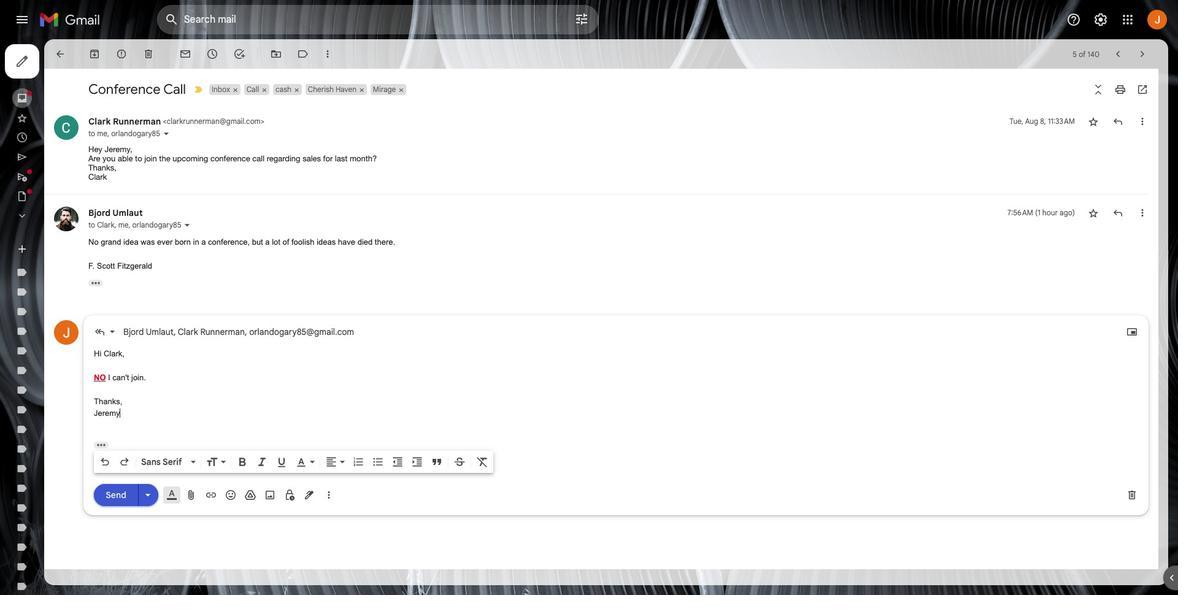 Task type: vqa. For each thing, say whether or not it's contained in the screenshot.
gmail image
yes



Task type: describe. For each thing, give the bounding box(es) containing it.
haven
[[336, 85, 357, 94]]

cash
[[276, 85, 292, 94]]

more options image
[[325, 489, 333, 501]]

mirage button
[[371, 84, 397, 95]]

numbered list ‪(⌘⇧7)‬ image
[[352, 456, 365, 468]]

grand
[[101, 238, 121, 247]]

move to image
[[270, 48, 282, 60]]

back to inbox image
[[54, 48, 66, 60]]

can't
[[113, 373, 129, 382]]

7:56 am (1 hour ago)
[[1008, 208, 1075, 217]]

clarkrunnerman@gmail.com
[[167, 117, 261, 126]]

have
[[338, 238, 355, 247]]

conference,
[[208, 238, 250, 247]]

you
[[103, 154, 116, 163]]

underline ‪(⌘u)‬ image
[[276, 456, 288, 469]]

conference
[[88, 81, 161, 98]]

but
[[252, 238, 263, 247]]

11:33 am
[[1048, 117, 1075, 126]]

0 horizontal spatial call
[[163, 81, 186, 98]]

(1
[[1036, 208, 1041, 217]]

advanced search options image
[[570, 7, 594, 31]]

ago)
[[1060, 208, 1075, 217]]

inbox button
[[209, 84, 231, 95]]

to for orlandogary85
[[88, 129, 95, 138]]

no
[[94, 373, 106, 382]]

snooze image
[[206, 48, 219, 60]]

cherish haven button
[[306, 84, 358, 95]]

to clark , me , orlandogary85
[[88, 220, 181, 230]]

archive image
[[88, 48, 101, 60]]

remove formatting ‪(⌘\)‬ image
[[476, 456, 489, 468]]

Message Body text field
[[94, 348, 1139, 432]]

more send options image
[[142, 489, 154, 502]]

jeremy,
[[105, 145, 132, 154]]

conference
[[210, 154, 250, 163]]

undo ‪(⌘z)‬ image
[[99, 456, 111, 468]]

idea
[[123, 238, 139, 247]]

call inside button
[[247, 85, 259, 94]]

strikethrough ‪(⌘⇧x)‬ image
[[454, 456, 466, 468]]

hey jeremy, are you able to join the upcoming conference call regarding sales for last month? thanks, clark
[[88, 145, 382, 182]]

search mail image
[[161, 9, 183, 31]]

thanks, inside message body "text box"
[[94, 397, 122, 406]]

cash button
[[273, 84, 293, 95]]

0 vertical spatial show trimmed content image
[[88, 280, 103, 286]]

bjord umlaut
[[88, 207, 143, 219]]

7:56 am
[[1008, 208, 1034, 217]]

2 a from the left
[[265, 238, 270, 247]]

settings image
[[1094, 12, 1109, 27]]

i
[[108, 373, 110, 382]]

clark runnerman cell
[[88, 116, 264, 127]]

tue, aug 8, 11:33 am
[[1010, 117, 1075, 126]]

aug
[[1026, 117, 1039, 126]]

f. scott fitzgerald
[[88, 261, 152, 271]]

last
[[335, 154, 348, 163]]

report spam image
[[115, 48, 128, 60]]

formatting options toolbar
[[94, 451, 494, 473]]

sales
[[303, 154, 321, 163]]

to inside hey jeremy, are you able to join the upcoming conference call regarding sales for last month? thanks, clark
[[135, 154, 142, 163]]

sans serif option
[[139, 456, 188, 468]]

0 vertical spatial runnerman
[[113, 116, 161, 127]]

more image
[[322, 48, 334, 60]]

8,
[[1041, 117, 1047, 126]]

to for me
[[88, 220, 95, 230]]

for
[[323, 154, 333, 163]]

thanks, jeremy
[[94, 397, 122, 418]]

thanks, inside hey jeremy, are you able to join the upcoming conference call regarding sales for last month? thanks, clark
[[88, 163, 116, 172]]

no
[[88, 238, 99, 247]]

show details image for ,
[[184, 222, 191, 229]]

clark inside hey jeremy, are you able to join the upcoming conference call regarding sales for last month? thanks, clark
[[88, 172, 107, 182]]

send button
[[94, 484, 138, 506]]

born
[[175, 238, 191, 247]]

hey
[[88, 145, 102, 154]]

of inside list
[[283, 238, 289, 247]]

type of response image
[[94, 326, 106, 338]]

hi
[[94, 349, 101, 358]]

hi clark,
[[94, 349, 125, 358]]

1 vertical spatial show trimmed content image
[[94, 442, 109, 448]]

orlandogary85@gmail.com
[[249, 326, 354, 337]]

140
[[1088, 49, 1100, 59]]

indent more ‪(⌘])‬ image
[[411, 456, 424, 468]]

clark,
[[104, 349, 125, 358]]

call
[[252, 154, 265, 163]]



Task type: locate. For each thing, give the bounding box(es) containing it.
to up the hey
[[88, 129, 95, 138]]

a right in
[[202, 238, 206, 247]]

regarding
[[267, 154, 301, 163]]

main menu image
[[15, 12, 29, 27]]

show details image down <
[[163, 130, 170, 137]]

send
[[106, 490, 126, 501]]

orlandogary85
[[111, 129, 160, 138], [132, 220, 181, 230]]

tue, aug 8, 11:33 am cell
[[1010, 115, 1075, 128]]

mark as unread image
[[179, 48, 192, 60]]

1 horizontal spatial call
[[247, 85, 259, 94]]

show details image
[[163, 130, 170, 137], [184, 222, 191, 229]]

0 horizontal spatial show details image
[[163, 130, 170, 137]]

bold ‪(⌘b)‬ image
[[236, 456, 249, 468]]

1 vertical spatial umlaut
[[146, 326, 174, 337]]

sans
[[141, 456, 161, 467]]

navigation
[[0, 39, 147, 595]]

bjord up the no
[[88, 207, 111, 219]]

1 horizontal spatial me
[[118, 220, 129, 230]]

call button
[[244, 84, 260, 95]]

Not starred checkbox
[[1088, 115, 1100, 128]]

conference call
[[88, 81, 186, 98]]

delete image
[[142, 48, 155, 60]]

mirage
[[373, 85, 396, 94]]

0 vertical spatial umlaut
[[113, 207, 143, 219]]

>
[[261, 117, 264, 126]]

was
[[141, 238, 155, 247]]

0 horizontal spatial bjord
[[88, 207, 111, 219]]

of
[[1079, 49, 1086, 59], [283, 238, 289, 247]]

serif
[[163, 456, 182, 467]]

labels image
[[297, 48, 309, 60]]

a left lot on the left
[[265, 238, 270, 247]]

inbox
[[212, 85, 230, 94]]

older image
[[1137, 48, 1149, 60]]

scott
[[97, 261, 115, 271]]

bjord
[[88, 207, 111, 219], [123, 326, 144, 337]]

to right 'able'
[[135, 154, 142, 163]]

italic ‪(⌘i)‬ image
[[256, 456, 268, 468]]

1 a from the left
[[202, 238, 206, 247]]

insert photo image
[[264, 489, 276, 501]]

ideas
[[317, 238, 336, 247]]

thanks,
[[88, 163, 116, 172], [94, 397, 122, 406]]

0 horizontal spatial me
[[97, 129, 107, 138]]

umlaut up join.
[[146, 326, 174, 337]]

show trimmed content image up undo ‪(⌘z)‬ icon
[[94, 442, 109, 448]]

me up the hey
[[97, 129, 107, 138]]

insert files using drive image
[[244, 489, 257, 501]]

1 vertical spatial runnerman
[[200, 326, 245, 337]]

list
[[44, 103, 1154, 525]]

0 vertical spatial orlandogary85
[[111, 129, 160, 138]]

to
[[88, 129, 95, 138], [135, 154, 142, 163], [88, 220, 95, 230]]

Search mail text field
[[184, 14, 540, 26]]

5 of 140
[[1073, 49, 1100, 59]]

upcoming
[[173, 154, 208, 163]]

bjord umlaut , clark runnerman , orlandogary85@gmail.com
[[123, 326, 354, 337]]

attach files image
[[185, 489, 198, 501]]

, for clark
[[114, 220, 116, 230]]

f.
[[88, 261, 95, 271]]

call up clark runnerman < clarkrunnerman@gmail.com >
[[163, 81, 186, 98]]

0 vertical spatial show details image
[[163, 130, 170, 137]]

orlandogary85 up jeremy,
[[111, 129, 160, 138]]

sans serif
[[141, 456, 182, 467]]

umlaut up to clark , me , orlandogary85
[[113, 207, 143, 219]]

insert link ‪(⌘k)‬ image
[[205, 489, 217, 501]]

1 vertical spatial of
[[283, 238, 289, 247]]

foolish
[[292, 238, 315, 247]]

not starred image
[[1088, 115, 1100, 128]]

0 vertical spatial of
[[1079, 49, 1086, 59]]

1 vertical spatial me
[[118, 220, 129, 230]]

to up the no
[[88, 220, 95, 230]]

call left cash button
[[247, 85, 259, 94]]

insert signature image
[[303, 489, 316, 501]]

jeremy
[[94, 409, 120, 418]]

<
[[163, 117, 167, 126]]

indent less ‪(⌘[)‬ image
[[392, 456, 404, 468]]

bulleted list ‪(⌘⇧8)‬ image
[[372, 456, 384, 468]]

,
[[107, 129, 109, 138], [114, 220, 116, 230], [129, 220, 130, 230], [174, 326, 176, 337], [245, 326, 247, 337]]

call
[[163, 81, 186, 98], [247, 85, 259, 94]]

me down bjord umlaut
[[118, 220, 129, 230]]

show details image for to me , orlandogary85
[[163, 130, 170, 137]]

bjord up clark,
[[123, 326, 144, 337]]

runnerman
[[113, 116, 161, 127], [200, 326, 245, 337]]

0 horizontal spatial a
[[202, 238, 206, 247]]

5
[[1073, 49, 1077, 59]]

0 horizontal spatial umlaut
[[113, 207, 143, 219]]

show trimmed content image down f.
[[88, 280, 103, 286]]

7:56 am (1 hour ago) cell
[[1008, 207, 1075, 219]]

a
[[202, 238, 206, 247], [265, 238, 270, 247]]

lot
[[272, 238, 280, 247]]

in
[[193, 238, 199, 247]]

redo ‪(⌘y)‬ image
[[118, 456, 131, 468]]

cherish
[[308, 85, 334, 94]]

umlaut for bjord umlaut , clark runnerman , orlandogary85@gmail.com
[[146, 326, 174, 337]]

no grand idea was ever born in a conference, but a lot of foolish ideas have died there.
[[88, 238, 395, 247]]

1 vertical spatial thanks,
[[94, 397, 122, 406]]

clark
[[88, 116, 111, 127], [88, 172, 107, 182], [97, 220, 114, 230], [178, 326, 198, 337]]

bjord for bjord umlaut , clark runnerman , orlandogary85@gmail.com
[[123, 326, 144, 337]]

of right lot on the left
[[283, 238, 289, 247]]

0 horizontal spatial of
[[283, 238, 289, 247]]

month?
[[350, 154, 377, 163]]

Not starred checkbox
[[1088, 207, 1100, 219]]

1 horizontal spatial of
[[1079, 49, 1086, 59]]

ever
[[157, 238, 173, 247]]

1 vertical spatial to
[[135, 154, 142, 163]]

gmail image
[[39, 7, 106, 32]]

0 horizontal spatial runnerman
[[113, 116, 161, 127]]

bjord for bjord umlaut
[[88, 207, 111, 219]]

2 vertical spatial to
[[88, 220, 95, 230]]

join.
[[131, 373, 146, 382]]

thanks, up jeremy
[[94, 397, 122, 406]]

, for umlaut
[[174, 326, 176, 337]]

1 horizontal spatial show details image
[[184, 222, 191, 229]]

to me , orlandogary85
[[88, 129, 160, 138]]

orlandogary85 up ever
[[132, 220, 181, 230]]

add to tasks image
[[233, 48, 246, 60]]

able
[[118, 154, 133, 163]]

thanks, down the hey
[[88, 163, 116, 172]]

fitzgerald
[[117, 261, 152, 271]]

cherish haven
[[308, 85, 357, 94]]

1 horizontal spatial runnerman
[[200, 326, 245, 337]]

1 horizontal spatial a
[[265, 238, 270, 247]]

died
[[358, 238, 373, 247]]

0 vertical spatial thanks,
[[88, 163, 116, 172]]

umlaut for bjord umlaut
[[113, 207, 143, 219]]

me
[[97, 129, 107, 138], [118, 220, 129, 230]]

support image
[[1067, 12, 1082, 27]]

list containing clark runnerman
[[44, 103, 1154, 525]]

0 vertical spatial to
[[88, 129, 95, 138]]

clark runnerman < clarkrunnerman@gmail.com >
[[88, 116, 264, 127]]

join the
[[144, 154, 170, 163]]

tue,
[[1010, 117, 1024, 126]]

1 horizontal spatial bjord
[[123, 326, 144, 337]]

show details image up born
[[184, 222, 191, 229]]

umlaut
[[113, 207, 143, 219], [146, 326, 174, 337]]

of right 5
[[1079, 49, 1086, 59]]

newer image
[[1112, 48, 1125, 60]]

None search field
[[157, 5, 599, 34]]

no i can't join.
[[94, 373, 146, 382]]

0 vertical spatial me
[[97, 129, 107, 138]]

show trimmed content image
[[88, 280, 103, 286], [94, 442, 109, 448]]

insert emoji ‪(⌘⇧2)‬ image
[[225, 489, 237, 501]]

1 horizontal spatial umlaut
[[146, 326, 174, 337]]

quote ‪(⌘⇧9)‬ image
[[431, 456, 443, 468]]

1 vertical spatial bjord
[[123, 326, 144, 337]]

toggle confidential mode image
[[284, 489, 296, 501]]

1 vertical spatial orlandogary85
[[132, 220, 181, 230]]

1 vertical spatial show details image
[[184, 222, 191, 229]]

discard draft ‪(⌘⇧d)‬ image
[[1126, 489, 1139, 501]]

, for me
[[107, 129, 109, 138]]

there.
[[375, 238, 395, 247]]

are
[[88, 154, 100, 163]]

hour
[[1043, 208, 1058, 217]]

0 vertical spatial bjord
[[88, 207, 111, 219]]



